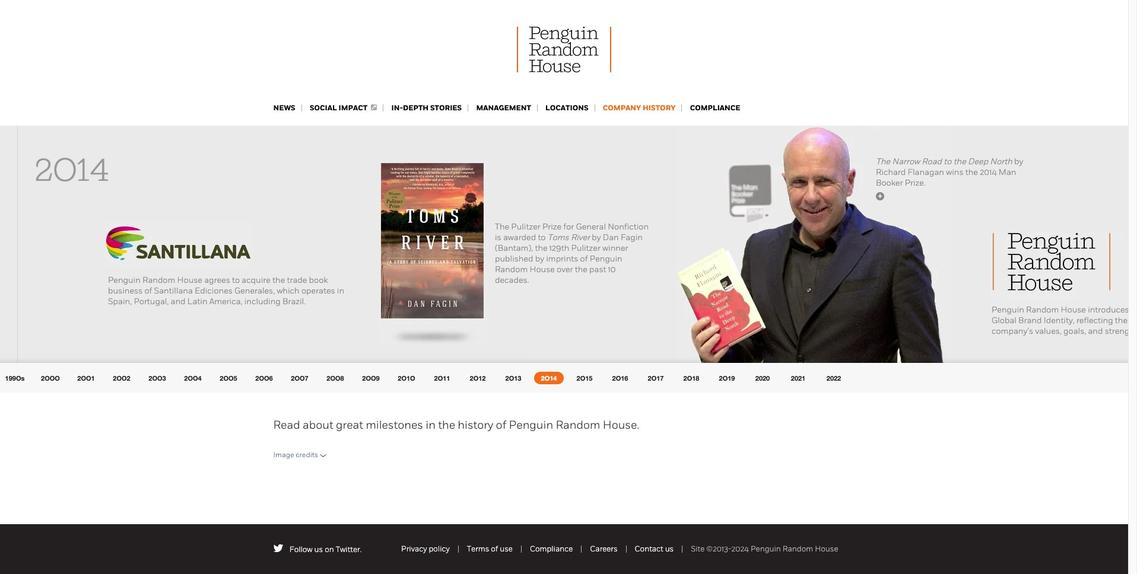 Task type: vqa. For each thing, say whether or not it's contained in the screenshot.
"2o1o"
yes



Task type: locate. For each thing, give the bounding box(es) containing it.
0 horizontal spatial compliance
[[530, 545, 573, 554]]

to down 'prize'
[[538, 233, 546, 243]]

by for pulitzer
[[592, 233, 601, 243]]

penguin inside penguin random house agrees to acquire the trade book business of santillana ediciones generales, which operates in spain, portugal, and latin america, including brazil.
[[108, 276, 141, 286]]

the inside the pulitzer prize for general nonfiction is awarded to
[[495, 222, 510, 232]]

great
[[336, 419, 363, 432]]

+
[[878, 192, 883, 200]]

0 horizontal spatial by
[[535, 254, 544, 264]]

north
[[991, 157, 1013, 167]]

the
[[954, 157, 967, 167], [966, 167, 978, 178], [535, 243, 548, 254], [575, 265, 588, 275], [273, 276, 285, 286], [438, 419, 455, 432]]

flanagan
[[908, 167, 945, 178]]

penguin inside by dan fagin (bantam), the 129th pulitzer winner published by imprints of penguin random house over the past 10 decades.
[[590, 254, 623, 264]]

over
[[557, 265, 573, 275]]

us right contact
[[665, 545, 674, 554]]

penguin random house agrees to acquire the trade book business of santillana ediciones generales, which operates in spain, portugal, and latin america, including brazil.
[[108, 276, 344, 307]]

the up which
[[273, 276, 285, 286]]

management link
[[476, 103, 531, 113]]

2o11
[[434, 375, 450, 382]]

compliance link
[[690, 103, 741, 113], [530, 545, 573, 554]]

2 horizontal spatial by
[[1015, 157, 1024, 167]]

2 vertical spatial to
[[232, 276, 240, 286]]

1 horizontal spatial by
[[592, 233, 601, 243]]

0 vertical spatial in
[[337, 286, 344, 296]]

to up wins
[[944, 157, 952, 167]]

house
[[530, 265, 555, 275], [177, 276, 202, 286], [1061, 305, 1087, 315], [815, 545, 839, 554]]

us for contact
[[665, 545, 674, 554]]

the up is
[[495, 222, 510, 232]]

narrow
[[893, 157, 920, 167]]

2oo6
[[256, 375, 273, 382]]

pulitzer inside by dan fagin (bantam), the 129th pulitzer winner published by imprints of penguin random house over the past 10 decades.
[[571, 243, 601, 254]]

2o18
[[684, 375, 700, 382]]

0 horizontal spatial to
[[232, 276, 240, 286]]

nonfiction
[[608, 222, 649, 232]]

in
[[337, 286, 344, 296], [426, 419, 436, 432]]

in right milestones
[[426, 419, 436, 432]]

0 horizontal spatial history
[[458, 419, 494, 432]]

in inside penguin random house agrees to acquire the trade book business of santillana ediciones generales, which operates in spain, portugal, and latin america, including brazil.
[[337, 286, 344, 296]]

1 horizontal spatial to
[[538, 233, 546, 243]]

the up richard
[[876, 157, 891, 167]]

by inside by richard flanagan wins the 2014 man booker prize. +
[[1015, 157, 1024, 167]]

1 horizontal spatial compliance
[[690, 103, 741, 113]]

0 horizontal spatial 2o14
[[34, 151, 109, 189]]

us left on
[[314, 546, 323, 555]]

2ooo
[[41, 375, 60, 382]]

company history
[[603, 103, 676, 113]]

0 vertical spatial the
[[876, 157, 891, 167]]

house inside penguin random house agrees to acquire the trade book business of santillana ediciones generales, which operates in spain, portugal, and latin america, including brazil.
[[177, 276, 202, 286]]

0 vertical spatial by
[[1015, 157, 1024, 167]]

penguin random house image
[[517, 27, 612, 72]]

depth
[[403, 103, 429, 113]]

1 vertical spatial to
[[538, 233, 546, 243]]

social impact
[[310, 103, 368, 113]]

deep
[[968, 157, 989, 167]]

0 vertical spatial compliance
[[690, 103, 741, 113]]

latin
[[187, 297, 208, 307]]

compliance
[[690, 103, 741, 113], [530, 545, 573, 554]]

us
[[665, 545, 674, 554], [314, 546, 323, 555]]

history right company
[[643, 103, 676, 113]]

the down deep
[[966, 167, 978, 178]]

river
[[571, 233, 590, 243]]

awarded
[[503, 233, 536, 243]]

1 vertical spatial history
[[458, 419, 494, 432]]

10
[[608, 265, 616, 275]]

1 vertical spatial 2o14
[[541, 375, 557, 382]]

2o12
[[470, 375, 486, 382]]

of down 2o13
[[496, 419, 507, 432]]

the down 2o11
[[438, 419, 455, 432]]

by down general
[[592, 233, 601, 243]]

to
[[944, 157, 952, 167], [538, 233, 546, 243], [232, 276, 240, 286]]

milestones
[[366, 419, 423, 432]]

history down 2o12
[[458, 419, 494, 432]]

1 horizontal spatial pulitzer
[[571, 243, 601, 254]]

spain,
[[108, 297, 132, 307]]

its
[[1132, 305, 1138, 315]]

to inside the pulitzer prize for general nonfiction is awarded to
[[538, 233, 546, 243]]

pulitzer down river
[[571, 243, 601, 254]]

0 horizontal spatial in
[[337, 286, 344, 296]]

2 horizontal spatial to
[[944, 157, 952, 167]]

1 horizontal spatial the
[[876, 157, 891, 167]]

careers
[[590, 545, 618, 554]]

2oo8
[[327, 375, 344, 382]]

image credits
[[273, 451, 318, 460]]

1 vertical spatial compliance link
[[530, 545, 573, 554]]

toms
[[548, 233, 569, 243]]

terms
[[467, 545, 489, 554]]

pulitzer up awarded
[[511, 222, 541, 232]]

0 horizontal spatial us
[[314, 546, 323, 555]]

of down river
[[580, 254, 588, 264]]

winner
[[603, 243, 628, 254]]

the right 'over'
[[575, 265, 588, 275]]

richard
[[876, 167, 906, 178]]

0 horizontal spatial pulitzer
[[511, 222, 541, 232]]

penguin random house introduces its
[[992, 305, 1138, 337]]

1 vertical spatial the
[[495, 222, 510, 232]]

pulitzer
[[511, 222, 541, 232], [571, 243, 601, 254]]

1 horizontal spatial us
[[665, 545, 674, 554]]

random
[[495, 265, 528, 275], [143, 276, 175, 286], [1027, 305, 1059, 315], [556, 419, 601, 432], [783, 545, 814, 554]]

credits
[[296, 451, 318, 460]]

prize
[[543, 222, 562, 232]]

of
[[580, 254, 588, 264], [145, 286, 152, 296], [496, 419, 507, 432], [491, 545, 498, 554]]

privacy
[[401, 545, 427, 554]]

2022
[[827, 375, 842, 382]]

penguin
[[590, 254, 623, 264], [108, 276, 141, 286], [992, 305, 1025, 315], [509, 419, 553, 432], [751, 545, 781, 554]]

0 vertical spatial pulitzer
[[511, 222, 541, 232]]

read about great milestones in the history of penguin random house.
[[273, 419, 640, 432]]

history
[[643, 103, 676, 113], [458, 419, 494, 432]]

1 vertical spatial compliance
[[530, 545, 573, 554]]

1 vertical spatial pulitzer
[[571, 243, 601, 254]]

road
[[922, 157, 942, 167]]

terms of use link
[[467, 545, 513, 554]]

0 vertical spatial 2o14
[[34, 151, 109, 189]]

0 vertical spatial to
[[944, 157, 952, 167]]

in-depth stories
[[392, 103, 462, 113]]

in right the operates
[[337, 286, 344, 296]]

199os
[[5, 375, 25, 382]]

0 vertical spatial compliance link
[[690, 103, 741, 113]]

1 vertical spatial in
[[426, 419, 436, 432]]

by up the man
[[1015, 157, 1024, 167]]

2o19
[[719, 375, 735, 382]]

locations
[[546, 103, 589, 113]]

(bantam),
[[495, 243, 533, 254]]

site ©2013-2024 penguin random house
[[691, 545, 839, 554]]

site
[[691, 545, 705, 554]]

contact
[[635, 545, 664, 554]]

by left imprints
[[535, 254, 544, 264]]

1 horizontal spatial 2o14
[[541, 375, 557, 382]]

man
[[999, 167, 1017, 178]]

follow us on twitter.
[[290, 546, 362, 555]]

of up portugal,
[[145, 286, 152, 296]]

to right agrees
[[232, 276, 240, 286]]

1 horizontal spatial history
[[643, 103, 676, 113]]

0 vertical spatial history
[[643, 103, 676, 113]]

1 horizontal spatial in
[[426, 419, 436, 432]]

1 vertical spatial by
[[592, 233, 601, 243]]

by richard flanagan wins the 2014 man booker prize. +
[[876, 157, 1024, 200]]

0 horizontal spatial the
[[495, 222, 510, 232]]

social
[[310, 103, 337, 113]]

house inside penguin random house introduces its
[[1061, 305, 1087, 315]]

by dan fagin (bantam), the 129th pulitzer winner published by imprints of penguin random house over the past 10 decades.
[[495, 233, 643, 286]]

us for follow
[[314, 546, 323, 555]]

house.
[[603, 419, 640, 432]]

toms river
[[548, 233, 590, 243]]

santillana
[[154, 286, 193, 296]]



Task type: describe. For each thing, give the bounding box(es) containing it.
company history link
[[603, 103, 676, 113]]

privacy policy link
[[401, 545, 450, 554]]

2oo1
[[77, 375, 95, 382]]

on
[[325, 546, 334, 555]]

dan
[[603, 233, 619, 243]]

the inside by richard flanagan wins the 2014 man booker prize. +
[[966, 167, 978, 178]]

news
[[273, 103, 296, 113]]

of left 'use'
[[491, 545, 498, 554]]

ediciones
[[195, 286, 233, 296]]

2 vertical spatial by
[[535, 254, 544, 264]]

penguin inside penguin random house introduces its
[[992, 305, 1025, 315]]

including
[[244, 297, 281, 307]]

prize.
[[905, 178, 926, 188]]

privacy policy
[[401, 545, 450, 554]]

in-
[[392, 103, 403, 113]]

brazil.
[[283, 297, 306, 307]]

stories
[[430, 103, 462, 113]]

2o15
[[577, 375, 593, 382]]

2oo9
[[362, 375, 380, 382]]

past
[[590, 265, 607, 275]]

to inside penguin random house agrees to acquire the trade book business of santillana ediciones generales, which operates in spain, portugal, and latin america, including brazil.
[[232, 276, 240, 286]]

america,
[[209, 297, 243, 307]]

2oo3
[[149, 375, 166, 382]]

general
[[576, 222, 606, 232]]

©2013-
[[707, 545, 732, 554]]

generales,
[[235, 286, 275, 296]]

wins
[[947, 167, 964, 178]]

house inside by dan fagin (bantam), the 129th pulitzer winner published by imprints of penguin random house over the past 10 decades.
[[530, 265, 555, 275]]

of inside by dan fagin (bantam), the 129th pulitzer winner published by imprints of penguin random house over the past 10 decades.
[[580, 254, 588, 264]]

129th
[[550, 243, 570, 254]]

portugal,
[[134, 297, 169, 307]]

image credits link
[[273, 451, 327, 460]]

the inside penguin random house agrees to acquire the trade book business of santillana ediciones generales, which operates in spain, portugal, and latin america, including brazil.
[[273, 276, 285, 286]]

careers link
[[590, 545, 618, 554]]

compliance for leftmost compliance link
[[530, 545, 573, 554]]

acquire
[[242, 276, 271, 286]]

terms of use
[[467, 545, 513, 554]]

the up wins
[[954, 157, 967, 167]]

the for the narrow road to the deep north
[[876, 157, 891, 167]]

use
[[500, 545, 513, 554]]

company
[[603, 103, 641, 113]]

of inside penguin random house agrees to acquire the trade book business of santillana ediciones generales, which operates in spain, portugal, and latin america, including brazil.
[[145, 286, 152, 296]]

introduces
[[1088, 305, 1130, 315]]

booker
[[876, 178, 903, 188]]

imprints
[[546, 254, 579, 264]]

random inside by dan fagin (bantam), the 129th pulitzer winner published by imprints of penguin random house over the past 10 decades.
[[495, 265, 528, 275]]

published
[[495, 254, 534, 264]]

social impact link
[[310, 103, 377, 113]]

the left 129th
[[535, 243, 548, 254]]

policy
[[429, 545, 450, 554]]

the pulitzer prize for general nonfiction is awarded to
[[495, 222, 649, 243]]

0 horizontal spatial compliance link
[[530, 545, 573, 554]]

follow
[[290, 546, 313, 555]]

which
[[277, 286, 300, 296]]

image
[[273, 451, 294, 460]]

random inside penguin random house agrees to acquire the trade book business of santillana ediciones generales, which operates in spain, portugal, and latin america, including brazil.
[[143, 276, 175, 286]]

2oo5
[[220, 375, 237, 382]]

fagin
[[621, 233, 643, 243]]

for
[[564, 222, 574, 232]]

2o13
[[506, 375, 522, 382]]

2oo4
[[184, 375, 202, 382]]

2oo7
[[291, 375, 309, 382]]

compliance for compliance link to the right
[[690, 103, 741, 113]]

1 horizontal spatial compliance link
[[690, 103, 741, 113]]

news link
[[273, 103, 296, 113]]

book
[[309, 276, 328, 286]]

twitter.
[[336, 546, 362, 555]]

2020
[[756, 375, 770, 382]]

by for man
[[1015, 157, 1024, 167]]

is
[[495, 233, 502, 243]]

locations link
[[546, 103, 589, 113]]

2o16
[[612, 375, 628, 382]]

2024
[[732, 545, 749, 554]]

random inside penguin random house introduces its
[[1027, 305, 1059, 315]]

management
[[476, 103, 531, 113]]

2o17
[[648, 375, 664, 382]]

agrees
[[204, 276, 230, 286]]

the for the pulitzer prize for general nonfiction is awarded to
[[495, 222, 510, 232]]

the narrow road to the deep north
[[876, 157, 1013, 167]]

in-depth stories link
[[392, 103, 462, 113]]

and
[[171, 297, 186, 307]]

2o1o
[[398, 375, 415, 382]]

pulitzer inside the pulitzer prize for general nonfiction is awarded to
[[511, 222, 541, 232]]

contact us
[[635, 545, 674, 554]]



